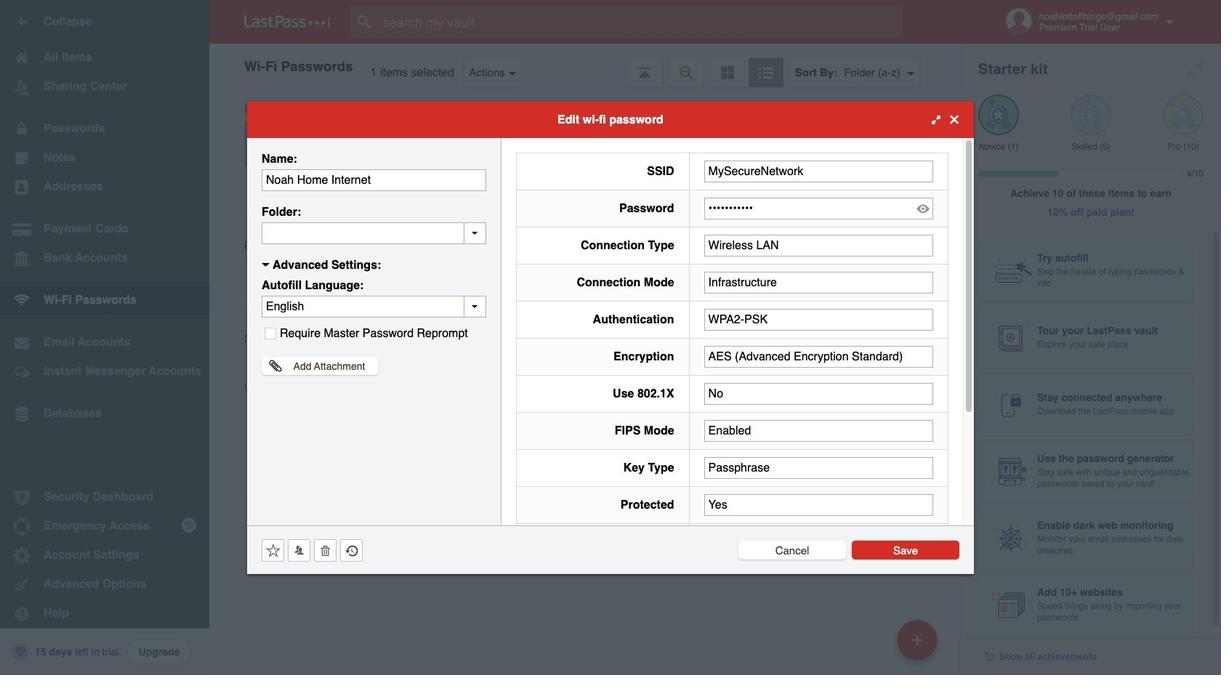 Task type: locate. For each thing, give the bounding box(es) containing it.
vault options navigation
[[209, 44, 961, 87]]

None password field
[[704, 197, 934, 219]]

dialog
[[247, 101, 974, 666]]

new item navigation
[[892, 616, 947, 675]]

None text field
[[704, 160, 934, 182], [262, 169, 486, 191], [704, 272, 934, 293], [704, 309, 934, 330], [704, 346, 934, 368], [704, 383, 934, 405], [704, 160, 934, 182], [262, 169, 486, 191], [704, 272, 934, 293], [704, 309, 934, 330], [704, 346, 934, 368], [704, 383, 934, 405]]

main navigation navigation
[[0, 0, 209, 675]]

lastpass image
[[244, 15, 330, 28]]

search my vault text field
[[350, 6, 931, 38]]

None text field
[[262, 222, 486, 244], [704, 234, 934, 256], [704, 420, 934, 442], [704, 457, 934, 479], [704, 494, 934, 516], [262, 222, 486, 244], [704, 234, 934, 256], [704, 420, 934, 442], [704, 457, 934, 479], [704, 494, 934, 516]]

Search search field
[[350, 6, 931, 38]]



Task type: describe. For each thing, give the bounding box(es) containing it.
new item image
[[913, 635, 923, 645]]



